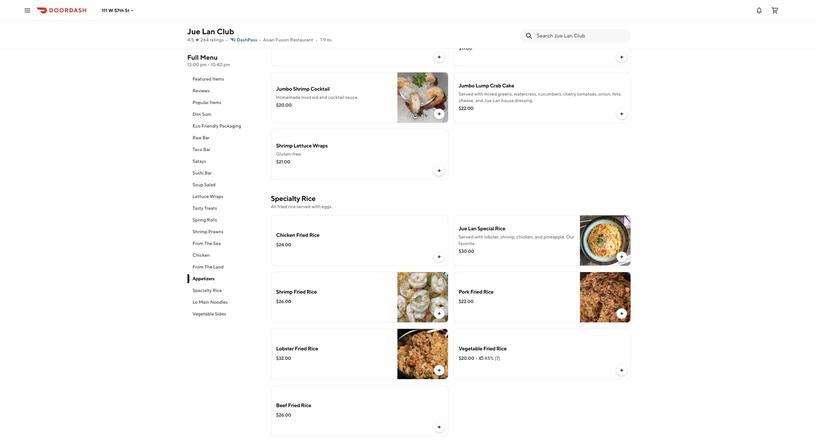 Task type: locate. For each thing, give the bounding box(es) containing it.
vegetable up $20.00 •
[[459, 346, 482, 352]]

items up 'reviews' button
[[212, 76, 224, 82]]

sushi bar
[[193, 170, 212, 176]]

prawns
[[208, 229, 223, 234]]

asian
[[263, 37, 275, 42]]

0 vertical spatial lettuce
[[301, 32, 319, 39]]

1 horizontal spatial and
[[475, 98, 483, 103]]

from down shrimp prawns
[[193, 241, 203, 246]]

vegetable right asian
[[276, 32, 300, 39]]

1 horizontal spatial sauce.
[[514, 38, 527, 43]]

taco
[[193, 147, 202, 152]]

shrimp
[[293, 86, 310, 92], [276, 143, 293, 149], [193, 229, 207, 234], [276, 289, 293, 295]]

0 vertical spatial $22.00
[[459, 106, 474, 111]]

jue lan club
[[187, 27, 234, 36]]

from up appetizers
[[193, 265, 203, 270]]

with left eggs.
[[312, 204, 321, 209]]

vegetable inside vegetable sides button
[[193, 312, 214, 317]]

with inside jue lan special rice served with lobster, shrimp, chicken, and pineapple. our favorite. $30.00
[[474, 234, 483, 240]]

featured items
[[193, 76, 224, 82]]

2 vertical spatial jue
[[459, 226, 467, 232]]

0 items, open order cart image
[[771, 6, 779, 14]]

gluten-
[[276, 152, 293, 157]]

jumbo inside jumbo lump crab cake served with mixed greens, watercress, cucumbers, cherry tomatoes, onion, feta cheese, and jue lan house dressing. $22.00
[[459, 83, 475, 89]]

sauce. inside "jumbo shrimp cocktail homemade mustard and cocktail sauce. $20.00"
[[345, 95, 358, 100]]

rice for shrimp fried rice
[[307, 289, 317, 295]]

0 vertical spatial $20.00
[[276, 103, 292, 108]]

0 horizontal spatial lan
[[202, 27, 215, 36]]

• left asian
[[259, 37, 261, 42]]

1 $26.00 from the top
[[276, 299, 291, 304]]

lan up 264
[[202, 27, 215, 36]]

2 served from the top
[[459, 234, 473, 240]]

taco bar button
[[187, 144, 263, 155]]

1 horizontal spatial pm
[[224, 62, 230, 67]]

featured items button
[[187, 73, 263, 85]]

0 horizontal spatial sauce.
[[345, 95, 358, 100]]

jue for club
[[187, 27, 200, 36]]

bar right taco
[[203, 147, 210, 152]]

specialty rice button
[[187, 285, 263, 297]]

1 horizontal spatial vegetable
[[276, 32, 300, 39]]

items for featured items
[[212, 76, 224, 82]]

2 $22.00 from the top
[[459, 299, 474, 304]]

1 vertical spatial $22.00
[[459, 299, 474, 304]]

cherry
[[563, 91, 576, 97]]

1 vertical spatial sauce.
[[345, 95, 358, 100]]

1 vertical spatial served
[[459, 234, 473, 240]]

0 vertical spatial the
[[204, 241, 212, 246]]

1 vertical spatial items
[[210, 100, 221, 105]]

0 vertical spatial $26.00
[[276, 299, 291, 304]]

bar for raw bar
[[203, 135, 210, 140]]

shrimp fried rice image
[[397, 272, 448, 323]]

from the land button
[[187, 261, 263, 273]]

pm left the -
[[200, 62, 207, 67]]

85%
[[485, 356, 494, 361]]

with inside jumbo lump crab cake served with mixed greens, watercress, cucumbers, cherry tomatoes, onion, feta cheese, and jue lan house dressing. $22.00
[[474, 91, 483, 97]]

chicken down the from the sea
[[193, 253, 210, 258]]

the inside button
[[204, 265, 212, 270]]

special
[[477, 226, 494, 232]]

from the sea
[[193, 241, 221, 246]]

1 vertical spatial lan
[[493, 98, 500, 103]]

specialty for specialty rice all fried rice served with eggs.
[[271, 194, 300, 203]]

jue lan special rice served with lobster, shrimp, chicken, and pineapple. our favorite. $30.00
[[459, 226, 574, 254]]

free.
[[293, 152, 302, 157]]

dim
[[193, 112, 201, 117]]

0 horizontal spatial $17.00
[[276, 42, 290, 48]]

popular items button
[[187, 97, 263, 108]]

add item to cart image
[[436, 55, 442, 60], [619, 55, 624, 60], [436, 111, 442, 117], [619, 111, 624, 117], [436, 168, 442, 173], [436, 311, 442, 316], [619, 311, 624, 316]]

lan left special
[[468, 226, 477, 232]]

2 vertical spatial lettuce
[[193, 194, 209, 199]]

1 vertical spatial lettuce
[[294, 143, 312, 149]]

0 vertical spatial homemade
[[459, 38, 483, 43]]

1 horizontal spatial chicken
[[276, 232, 295, 238]]

wraps for vegetable lettuce wraps
[[320, 32, 335, 39]]

lettuce left "1.9"
[[301, 32, 319, 39]]

1 vertical spatial bar
[[203, 147, 210, 152]]

satays
[[193, 159, 206, 164]]

homemade inside homemade hoisin dipping sauce. $17.00
[[459, 38, 483, 43]]

jumbo shrimp cocktail image
[[397, 72, 448, 123]]

0 vertical spatial jue
[[187, 27, 200, 36]]

0 horizontal spatial and
[[319, 95, 327, 100]]

homemade left hoisin
[[459, 38, 483, 43]]

0 horizontal spatial specialty
[[193, 288, 212, 293]]

with down special
[[474, 234, 483, 240]]

chicken for chicken fried rice
[[276, 232, 295, 238]]

feta
[[612, 91, 621, 97]]

chicken up $24.00 on the left bottom of page
[[276, 232, 295, 238]]

with inside specialty rice all fried rice served with eggs.
[[312, 204, 321, 209]]

1 vertical spatial chicken
[[193, 253, 210, 258]]

watercress,
[[514, 91, 537, 97]]

1 $22.00 from the top
[[459, 106, 474, 111]]

spring rolls button
[[187, 214, 263, 226]]

homemade inside "jumbo shrimp cocktail homemade mustard and cocktail sauce. $20.00"
[[276, 95, 300, 100]]

jue
[[187, 27, 200, 36], [484, 98, 492, 103], [459, 226, 467, 232]]

lettuce up 'tasty'
[[193, 194, 209, 199]]

2 vertical spatial vegetable
[[459, 346, 482, 352]]

1 vertical spatial $20.00
[[459, 356, 474, 361]]

homemade left "mustard"
[[276, 95, 300, 100]]

served up 'cheese,'
[[459, 91, 473, 97]]

0 vertical spatial sauce.
[[514, 38, 527, 43]]

and inside jue lan special rice served with lobster, shrimp, chicken, and pineapple. our favorite. $30.00
[[535, 234, 543, 240]]

bar inside button
[[205, 170, 212, 176]]

fried for chicken
[[296, 232, 308, 238]]

spring
[[193, 218, 206, 223]]

2 vertical spatial lan
[[468, 226, 477, 232]]

add item to cart image for chicken fried rice
[[436, 254, 442, 260]]

served inside jue lan special rice served with lobster, shrimp, chicken, and pineapple. our favorite. $30.00
[[459, 234, 473, 240]]

jumbo for jumbo lump crab cake
[[459, 83, 475, 89]]

$24.00
[[276, 242, 291, 248]]

0 vertical spatial served
[[459, 91, 473, 97]]

0 horizontal spatial $20.00
[[276, 103, 292, 108]]

pork
[[459, 289, 469, 295]]

1 horizontal spatial $20.00
[[459, 356, 474, 361]]

1 horizontal spatial $17.00
[[459, 46, 472, 51]]

0 horizontal spatial pm
[[200, 62, 207, 67]]

0 horizontal spatial vegetable
[[193, 312, 214, 317]]

1 horizontal spatial jue
[[459, 226, 467, 232]]

lan inside jue lan special rice served with lobster, shrimp, chicken, and pineapple. our favorite. $30.00
[[468, 226, 477, 232]]

pork fried rice
[[459, 289, 494, 295]]

0 vertical spatial with
[[474, 91, 483, 97]]

1 vertical spatial jue
[[484, 98, 492, 103]]

2 from from the top
[[193, 265, 203, 270]]

fried
[[278, 204, 287, 209]]

1 vertical spatial $26.00
[[276, 413, 291, 418]]

1 horizontal spatial specialty
[[271, 194, 300, 203]]

$22.00 down 'cheese,'
[[459, 106, 474, 111]]

the inside button
[[204, 241, 212, 246]]

fried for pork
[[470, 289, 482, 295]]

dipping
[[497, 38, 513, 43]]

chicken
[[276, 232, 295, 238], [193, 253, 210, 258]]

lan for club
[[202, 27, 215, 36]]

lan for special
[[468, 226, 477, 232]]

jumbo for jumbo shrimp cocktail
[[276, 86, 292, 92]]

1 vertical spatial homemade
[[276, 95, 300, 100]]

lan down the mixed
[[493, 98, 500, 103]]

sauce. right dipping
[[514, 38, 527, 43]]

and
[[319, 95, 327, 100], [475, 98, 483, 103], [535, 234, 543, 240]]

2 horizontal spatial lan
[[493, 98, 500, 103]]

favorite.
[[459, 241, 476, 246]]

2 horizontal spatial jue
[[484, 98, 492, 103]]

the for land
[[204, 265, 212, 270]]

friendly
[[201, 123, 219, 129]]

2 horizontal spatial and
[[535, 234, 543, 240]]

vegetable down mein
[[193, 312, 214, 317]]

1 the from the top
[[204, 241, 212, 246]]

wraps for shrimp lettuce wraps gluten-free. $21.00
[[313, 143, 328, 149]]

lan inside jumbo lump crab cake served with mixed greens, watercress, cucumbers, cherry tomatoes, onion, feta cheese, and jue lan house dressing. $22.00
[[493, 98, 500, 103]]

lo
[[193, 300, 198, 305]]

$22.00 down pork
[[459, 299, 474, 304]]

lobster,
[[484, 234, 499, 240]]

mustard
[[301, 95, 318, 100]]

shrimp inside shrimp prawns button
[[193, 229, 207, 234]]

specialty inside specialty rice all fried rice served with eggs.
[[271, 194, 300, 203]]

rice
[[301, 194, 316, 203], [495, 226, 505, 232], [309, 232, 320, 238], [213, 288, 222, 293], [307, 289, 317, 295], [483, 289, 494, 295], [308, 346, 318, 352], [496, 346, 507, 352], [301, 403, 311, 409]]

1 horizontal spatial homemade
[[459, 38, 483, 43]]

eco friendly packaging button
[[187, 120, 263, 132]]

2 vertical spatial bar
[[205, 170, 212, 176]]

sides
[[215, 312, 226, 317]]

0 vertical spatial specialty
[[271, 194, 300, 203]]

jue inside jue lan special rice served with lobster, shrimp, chicken, and pineapple. our favorite. $30.00
[[459, 226, 467, 232]]

specialty up fried
[[271, 194, 300, 203]]

chicken inside button
[[193, 253, 210, 258]]

0 vertical spatial bar
[[203, 135, 210, 140]]

specialty
[[271, 194, 300, 203], [193, 288, 212, 293]]

1 vertical spatial with
[[312, 204, 321, 209]]

jumbo inside "jumbo shrimp cocktail homemade mustard and cocktail sauce. $20.00"
[[276, 86, 292, 92]]

sauce. right "cocktail"
[[345, 95, 358, 100]]

wraps inside shrimp lettuce wraps gluten-free. $21.00
[[313, 143, 328, 149]]

$26.00 down beef
[[276, 413, 291, 418]]

shrimp inside shrimp lettuce wraps gluten-free. $21.00
[[276, 143, 293, 149]]

jue up 4.5
[[187, 27, 200, 36]]

full
[[187, 54, 199, 61]]

jue up favorite.
[[459, 226, 467, 232]]

lettuce up free.
[[294, 143, 312, 149]]

lettuce inside shrimp lettuce wraps gluten-free. $21.00
[[294, 143, 312, 149]]

raw
[[193, 135, 202, 140]]

2 horizontal spatial vegetable
[[459, 346, 482, 352]]

$17.00
[[276, 42, 290, 48], [459, 46, 472, 51]]

cake
[[502, 83, 514, 89]]

• down vegetable fried rice
[[475, 356, 477, 361]]

2 vertical spatial wraps
[[210, 194, 223, 199]]

open menu image
[[24, 6, 31, 14]]

st
[[125, 8, 130, 13]]

rice for beef fried rice
[[301, 403, 311, 409]]

and down cocktail
[[319, 95, 327, 100]]

bar for sushi bar
[[205, 170, 212, 176]]

0 vertical spatial from
[[193, 241, 203, 246]]

0 vertical spatial vegetable
[[276, 32, 300, 39]]

reviews button
[[187, 85, 263, 97]]

from
[[193, 241, 203, 246], [193, 265, 203, 270]]

jue down the mixed
[[484, 98, 492, 103]]

0 vertical spatial lan
[[202, 27, 215, 36]]

-
[[208, 62, 210, 67]]

rice for lobster fried rice
[[308, 346, 318, 352]]

111 w 57th st
[[102, 8, 130, 13]]

• down club
[[226, 37, 228, 42]]

0 horizontal spatial jumbo
[[276, 86, 292, 92]]

eggs.
[[322, 204, 332, 209]]

1 from from the top
[[193, 241, 203, 246]]

1.9
[[320, 37, 326, 42]]

specialty inside specialty rice button
[[193, 288, 212, 293]]

shrimp for shrimp prawns
[[193, 229, 207, 234]]

specialty down appetizers
[[193, 288, 212, 293]]

0 vertical spatial items
[[212, 76, 224, 82]]

treats
[[204, 206, 217, 211]]

from inside from the land button
[[193, 265, 203, 270]]

lan
[[202, 27, 215, 36], [493, 98, 500, 103], [468, 226, 477, 232]]

vegetable fried rice
[[459, 346, 507, 352]]

with down "lump"
[[474, 91, 483, 97]]

0 horizontal spatial homemade
[[276, 95, 300, 100]]

1 vertical spatial specialty
[[193, 288, 212, 293]]

bar for taco bar
[[203, 147, 210, 152]]

items up sum
[[210, 100, 221, 105]]

house
[[501, 98, 514, 103]]

the left sea
[[204, 241, 212, 246]]

club
[[217, 27, 234, 36]]

shrimp prawns button
[[187, 226, 263, 238]]

rice inside button
[[213, 288, 222, 293]]

bar right raw
[[203, 135, 210, 140]]

and right 'cheese,'
[[475, 98, 483, 103]]

1 vertical spatial the
[[204, 265, 212, 270]]

111 w 57th st button
[[102, 8, 135, 13]]

$20.00 •
[[459, 356, 477, 361]]

served inside jumbo lump crab cake served with mixed greens, watercress, cucumbers, cherry tomatoes, onion, feta cheese, and jue lan house dressing. $22.00
[[459, 91, 473, 97]]

1 horizontal spatial jumbo
[[459, 83, 475, 89]]

$26.00 down shrimp fried rice
[[276, 299, 291, 304]]

w
[[108, 8, 113, 13]]

0 horizontal spatial chicken
[[193, 253, 210, 258]]

the left land
[[204, 265, 212, 270]]

1 served from the top
[[459, 91, 473, 97]]

$20.00 inside "jumbo shrimp cocktail homemade mustard and cocktail sauce. $20.00"
[[276, 103, 292, 108]]

1 horizontal spatial lan
[[468, 226, 477, 232]]

pm
[[200, 62, 207, 67], [224, 62, 230, 67]]

jumbo
[[459, 83, 475, 89], [276, 86, 292, 92]]

1 vertical spatial vegetable
[[193, 312, 214, 317]]

1 vertical spatial wraps
[[313, 143, 328, 149]]

rice inside specialty rice all fried rice served with eggs.
[[301, 194, 316, 203]]

soup
[[193, 182, 203, 187]]

0 horizontal spatial jue
[[187, 27, 200, 36]]

0 vertical spatial wraps
[[320, 32, 335, 39]]

served up favorite.
[[459, 234, 473, 240]]

2 the from the top
[[204, 265, 212, 270]]

2 $26.00 from the top
[[276, 413, 291, 418]]

chicken fried rice
[[276, 232, 320, 238]]

dim sum button
[[187, 108, 263, 120]]

pm right 10:40
[[224, 62, 230, 67]]

1 vertical spatial from
[[193, 265, 203, 270]]

dim sum
[[193, 112, 211, 117]]

rice
[[288, 204, 296, 209]]

from inside from the sea button
[[193, 241, 203, 246]]

0 vertical spatial chicken
[[276, 232, 295, 238]]

from for from the land
[[193, 265, 203, 270]]

add item to cart image
[[436, 254, 442, 260], [619, 254, 624, 260], [436, 368, 442, 373], [619, 368, 624, 373], [436, 425, 442, 430]]

2 vertical spatial with
[[474, 234, 483, 240]]

bar right the sushi
[[205, 170, 212, 176]]

and right the 'chicken,'
[[535, 234, 543, 240]]



Task type: vqa. For each thing, say whether or not it's contained in the screenshot.
the left Miso
no



Task type: describe. For each thing, give the bounding box(es) containing it.
add item to cart image for vegetable fried rice
[[619, 368, 624, 373]]

shrimp lettuce wraps gluten-free. $21.00
[[276, 143, 328, 165]]

with for jue
[[474, 234, 483, 240]]

cocktail
[[310, 86, 330, 92]]

jumbo shrimp cocktail homemade mustard and cocktail sauce. $20.00
[[276, 86, 358, 108]]

vegetable for vegetable lettuce wraps
[[276, 32, 300, 39]]

pork fried rice image
[[580, 272, 631, 323]]

4.5
[[187, 37, 194, 42]]

with for jumbo
[[474, 91, 483, 97]]

popular items
[[193, 100, 221, 105]]

crab
[[490, 83, 501, 89]]

lobster
[[276, 346, 294, 352]]

specialty rice all fried rice served with eggs.
[[271, 194, 332, 209]]

lettuce inside button
[[193, 194, 209, 199]]

wraps inside button
[[210, 194, 223, 199]]

soup salad
[[193, 182, 216, 187]]

rice for chicken fried rice
[[309, 232, 320, 238]]

$26.00 for shrimp
[[276, 299, 291, 304]]

$26.00 for beef
[[276, 413, 291, 418]]

jumbo lump crab cake served with mixed greens, watercress, cucumbers, cherry tomatoes, onion, feta cheese, and jue lan house dressing. $22.00
[[459, 83, 621, 111]]

shrimp,
[[500, 234, 516, 240]]

packaging
[[219, 123, 241, 129]]

shrimp for shrimp lettuce wraps gluten-free. $21.00
[[276, 143, 293, 149]]

vegetable sides
[[193, 312, 226, 317]]

fried for lobster
[[295, 346, 307, 352]]

eco
[[193, 123, 201, 129]]

lettuce for vegetable
[[301, 32, 319, 39]]

fried for vegetable
[[483, 346, 495, 352]]

noodles
[[210, 300, 228, 305]]

restaurant
[[290, 37, 313, 42]]

$22.00 inside jumbo lump crab cake served with mixed greens, watercress, cucumbers, cherry tomatoes, onion, feta cheese, and jue lan house dressing. $22.00
[[459, 106, 474, 111]]

from for from the sea
[[193, 241, 203, 246]]

12:00
[[187, 62, 199, 67]]

chicken,
[[517, 234, 534, 240]]

rolls
[[207, 218, 217, 223]]

raw bar button
[[187, 132, 263, 144]]

taco bar
[[193, 147, 210, 152]]

add item to cart image for beef fried rice
[[436, 425, 442, 430]]

vegetable lettuce wraps
[[276, 32, 335, 39]]

menu
[[200, 54, 218, 61]]

cocktail
[[328, 95, 344, 100]]

and inside jumbo lump crab cake served with mixed greens, watercress, cucumbers, cherry tomatoes, onion, feta cheese, and jue lan house dressing. $22.00
[[475, 98, 483, 103]]

and inside "jumbo shrimp cocktail homemade mustard and cocktail sauce. $20.00"
[[319, 95, 327, 100]]

raw bar
[[193, 135, 210, 140]]

asian fusion restaurant • 1.9 mi
[[263, 37, 332, 42]]

fried for shrimp
[[294, 289, 306, 295]]

sum
[[202, 112, 211, 117]]

$30.00
[[459, 249, 474, 254]]

$21.00
[[276, 159, 290, 165]]

mi
[[327, 37, 332, 42]]

rice for vegetable fried rice
[[496, 346, 507, 352]]

land
[[213, 265, 224, 270]]

chicken for chicken
[[193, 253, 210, 258]]

(7)
[[495, 356, 500, 361]]

jue lan special rice image
[[580, 215, 631, 266]]

popular
[[193, 100, 209, 105]]

• left "1.9"
[[316, 37, 318, 42]]

vegetable for vegetable sides
[[193, 312, 214, 317]]

fusion
[[275, 37, 289, 42]]

lettuce for shrimp
[[294, 143, 312, 149]]

cucumbers,
[[538, 91, 562, 97]]

served for jumbo
[[459, 91, 473, 97]]

sushi bar button
[[187, 167, 263, 179]]

shrimp fried rice
[[276, 289, 317, 295]]

appetizers
[[193, 276, 215, 282]]

satays button
[[187, 155, 263, 167]]

soup salad button
[[187, 179, 263, 191]]

111
[[102, 8, 107, 13]]

lobster fried rice
[[276, 346, 318, 352]]

fried for beef
[[288, 403, 300, 409]]

eco friendly packaging
[[193, 123, 241, 129]]

salad
[[204, 182, 216, 187]]

shrimp prawns
[[193, 229, 223, 234]]

jue for special
[[459, 226, 467, 232]]

lobster fried rice image
[[397, 329, 448, 380]]

shrimp for shrimp fried rice
[[276, 289, 293, 295]]

10:40
[[211, 62, 223, 67]]

items for popular items
[[210, 100, 221, 105]]

served
[[297, 204, 311, 209]]

beef
[[276, 403, 287, 409]]

full menu 12:00 pm - 10:40 pm
[[187, 54, 230, 67]]

vegetable sides button
[[187, 308, 263, 320]]

shrimp inside "jumbo shrimp cocktail homemade mustard and cocktail sauce. $20.00"
[[293, 86, 310, 92]]

cheese,
[[459, 98, 475, 103]]

specialty for specialty rice
[[193, 288, 212, 293]]

from the land
[[193, 265, 224, 270]]

onion,
[[599, 91, 612, 97]]

pineapple.
[[544, 234, 565, 240]]

notification bell image
[[755, 6, 763, 14]]

Item Search search field
[[537, 32, 626, 40]]

dressing.
[[515, 98, 533, 103]]

lo mein noodles
[[193, 300, 228, 305]]

mein
[[199, 300, 209, 305]]

rice inside jue lan special rice served with lobster, shrimp, chicken, and pineapple. our favorite. $30.00
[[495, 226, 505, 232]]

jue inside jumbo lump crab cake served with mixed greens, watercress, cucumbers, cherry tomatoes, onion, feta cheese, and jue lan house dressing. $22.00
[[484, 98, 492, 103]]

$17.00 inside homemade hoisin dipping sauce. $17.00
[[459, 46, 472, 51]]

featured
[[193, 76, 211, 82]]

chicken button
[[187, 250, 263, 261]]

hoisin
[[484, 38, 496, 43]]

rice for pork fried rice
[[483, 289, 494, 295]]

the for sea
[[204, 241, 212, 246]]

sea
[[213, 241, 221, 246]]

lump
[[476, 83, 489, 89]]

tasty
[[193, 206, 203, 211]]

$32.00
[[276, 356, 291, 361]]

spring rolls
[[193, 218, 217, 223]]

sauce. inside homemade hoisin dipping sauce. $17.00
[[514, 38, 527, 43]]

served for jue
[[459, 234, 473, 240]]

beef fried rice
[[276, 403, 311, 409]]

dashpass •
[[237, 37, 261, 42]]

ratings
[[210, 37, 224, 42]]

sushi
[[193, 170, 204, 176]]

2 pm from the left
[[224, 62, 230, 67]]

mixed
[[484, 91, 497, 97]]

1 pm from the left
[[200, 62, 207, 67]]

lo mein noodles button
[[187, 297, 263, 308]]

greens,
[[498, 91, 513, 97]]

tomatoes,
[[577, 91, 598, 97]]

vegetable for vegetable fried rice
[[459, 346, 482, 352]]



